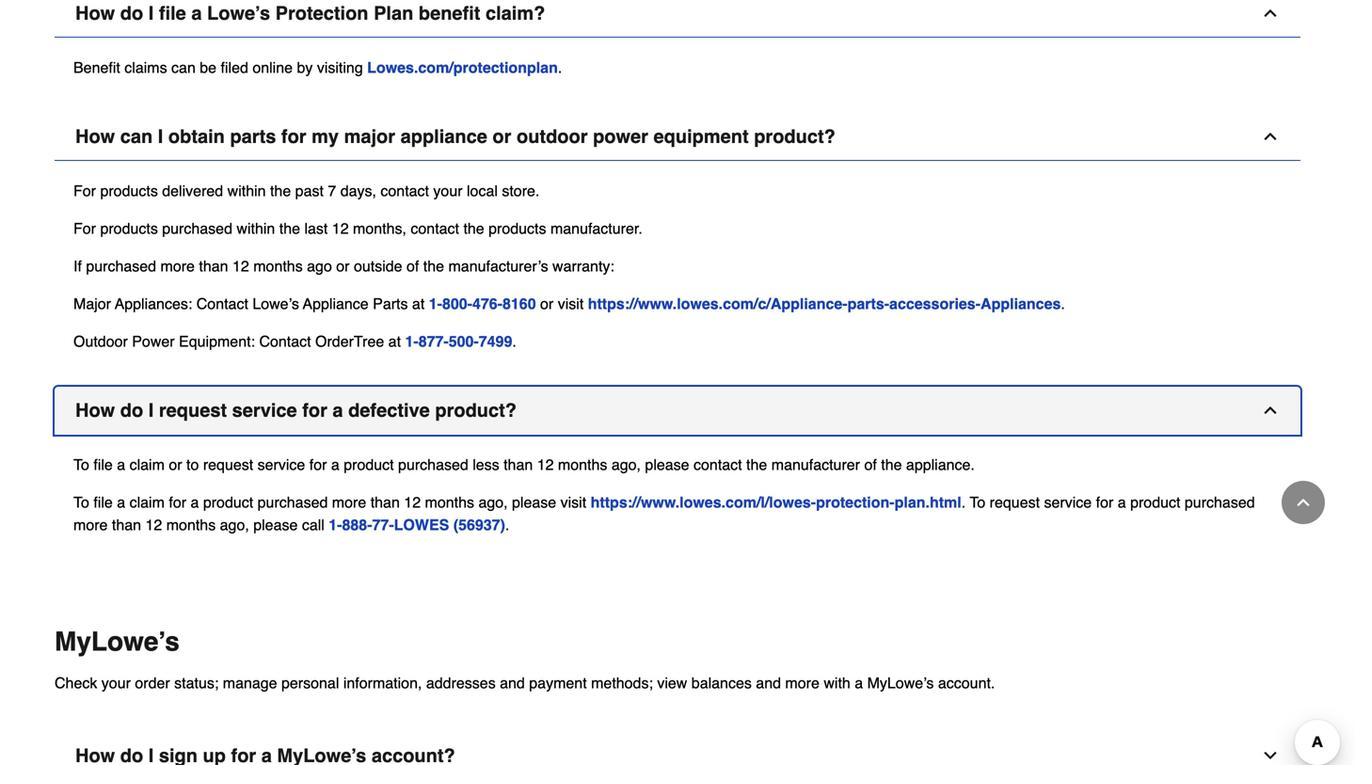 Task type: vqa. For each thing, say whether or not it's contained in the screenshot.
the leftmost the Gardening
no



Task type: locate. For each thing, give the bounding box(es) containing it.
ago,
[[612, 456, 641, 474], [479, 494, 508, 511], [220, 516, 249, 534]]

0 horizontal spatial ago,
[[220, 516, 249, 534]]

product? up less
[[435, 400, 517, 421]]

contact up equipment: on the top left of page
[[197, 295, 248, 313]]

1- up 877-
[[429, 295, 443, 313]]

products
[[100, 182, 158, 200], [100, 220, 158, 237], [489, 220, 547, 237]]

or inside button
[[493, 126, 512, 147]]

at down parts
[[389, 333, 401, 350]]

2 vertical spatial ago,
[[220, 516, 249, 534]]

request
[[159, 400, 227, 421], [203, 456, 253, 474], [990, 494, 1041, 511]]

with
[[824, 675, 851, 692]]

1 and from the left
[[500, 675, 525, 692]]

1 vertical spatial of
[[865, 456, 877, 474]]

how down outdoor
[[75, 400, 115, 421]]

mylowe's
[[55, 627, 180, 657], [868, 675, 934, 692]]

1 horizontal spatial product?
[[754, 126, 836, 147]]

and left payment
[[500, 675, 525, 692]]

contact up https://www.lowes.com/l/lowes-
[[694, 456, 743, 474]]

within
[[228, 182, 266, 200], [237, 220, 275, 237]]

major appliances: contact lowe's appliance parts at 1-800-476-8160 or visit https://www.lowes.com/c/appliance-parts-accessories-appliances .
[[73, 295, 1066, 313]]

12
[[332, 220, 349, 237], [233, 258, 249, 275], [537, 456, 554, 474], [404, 494, 421, 511], [145, 516, 162, 534]]

chevron up image
[[1262, 127, 1281, 146]]

visit
[[558, 295, 584, 313], [561, 494, 587, 511]]

1 vertical spatial mylowe's
[[868, 675, 934, 692]]

1 do from the top
[[120, 2, 143, 24]]

do up claims on the top
[[120, 2, 143, 24]]

service inside button
[[232, 400, 297, 421]]

months left 'ago'
[[254, 258, 303, 275]]

or left outdoor
[[493, 126, 512, 147]]

of up protection-
[[865, 456, 877, 474]]

months up lowes in the left of the page
[[425, 494, 475, 511]]

can left obtain
[[120, 126, 153, 147]]

and
[[500, 675, 525, 692], [756, 675, 782, 692]]

0 horizontal spatial can
[[120, 126, 153, 147]]

product for visit
[[203, 494, 253, 511]]

more
[[161, 258, 195, 275], [332, 494, 367, 511], [73, 516, 108, 534], [786, 675, 820, 692]]

if purchased more than 12 months ago or outside of the manufacturer's warranty:
[[73, 258, 615, 275]]

0 vertical spatial mylowe's
[[55, 627, 180, 657]]

major
[[344, 126, 396, 147]]

3 how from the top
[[75, 400, 115, 421]]

the down the local
[[464, 220, 485, 237]]

1 horizontal spatial ago,
[[479, 494, 508, 511]]

2 vertical spatial file
[[94, 494, 113, 511]]

file
[[159, 2, 186, 24], [94, 456, 113, 474], [94, 494, 113, 511]]

can
[[171, 59, 196, 76], [120, 126, 153, 147]]

local
[[467, 182, 498, 200]]

how for how do i file a lowe's protection plan benefit claim?
[[75, 2, 115, 24]]

1 vertical spatial for
[[73, 220, 96, 237]]

1 horizontal spatial of
[[865, 456, 877, 474]]

contact for months,
[[411, 220, 459, 237]]

request right to
[[203, 456, 253, 474]]

https://www.lowes.com/c/appliance-
[[588, 295, 848, 313]]

my
[[312, 126, 339, 147]]

888-
[[342, 516, 372, 534]]

product inside . to request service for a product purchased more than 12 months ago, please call
[[1131, 494, 1181, 511]]

lowes
[[394, 516, 449, 534]]

please inside . to request service for a product purchased more than 12 months ago, please call
[[254, 516, 298, 534]]

how do i file a lowe's protection plan benefit claim?
[[75, 2, 546, 24]]

1 vertical spatial how
[[75, 126, 115, 147]]

major
[[73, 295, 111, 313]]

request right plan.html
[[990, 494, 1041, 511]]

1 vertical spatial 1-
[[405, 333, 419, 350]]

0 vertical spatial ago,
[[612, 456, 641, 474]]

2 vertical spatial please
[[254, 516, 298, 534]]

ago, inside . to request service for a product purchased more than 12 months ago, please call
[[220, 516, 249, 534]]

chevron up image for how do i file a lowe's protection plan benefit claim?
[[1262, 4, 1281, 23]]

for
[[73, 182, 96, 200], [73, 220, 96, 237]]

outdoor
[[73, 333, 128, 350]]

than
[[199, 258, 228, 275], [504, 456, 533, 474], [371, 494, 400, 511], [112, 516, 141, 534]]

1 vertical spatial ago,
[[479, 494, 508, 511]]

appliances:
[[115, 295, 192, 313]]

1 vertical spatial file
[[94, 456, 113, 474]]

at right parts
[[412, 295, 425, 313]]

claims
[[125, 59, 167, 76]]

request up to
[[159, 400, 227, 421]]

0 vertical spatial i
[[149, 2, 154, 24]]

your
[[434, 182, 463, 200], [102, 675, 131, 692]]

0 vertical spatial 1-
[[429, 295, 443, 313]]

0 vertical spatial for
[[73, 182, 96, 200]]

0 vertical spatial chevron up image
[[1262, 4, 1281, 23]]

purchased left less
[[398, 456, 469, 474]]

1 horizontal spatial and
[[756, 675, 782, 692]]

1 vertical spatial contact
[[259, 333, 311, 350]]

0 horizontal spatial at
[[389, 333, 401, 350]]

1-800-476-8160 link
[[429, 295, 536, 313]]

2 horizontal spatial product
[[1131, 494, 1181, 511]]

1 horizontal spatial please
[[512, 494, 557, 511]]

ago, up (56937)
[[479, 494, 508, 511]]

claim
[[130, 456, 165, 474], [130, 494, 165, 511]]

do down power
[[120, 400, 143, 421]]

chevron down image
[[1262, 747, 1281, 766]]

please for call
[[254, 516, 298, 534]]

ago, up . to request service for a product purchased more than 12 months ago, please call
[[612, 456, 641, 474]]

0 vertical spatial contact
[[197, 295, 248, 313]]

chevron up image
[[1262, 4, 1281, 23], [1262, 401, 1281, 420], [1295, 493, 1314, 512]]

lowe's up 'filed'
[[207, 2, 270, 24]]

claim for for
[[130, 494, 165, 511]]

warranty:
[[553, 258, 615, 275]]

1 for from the top
[[73, 182, 96, 200]]

please down to file a claim or to request service for a product purchased less than 12 months ago, please contact the manufacturer of the appliance. on the bottom
[[512, 494, 557, 511]]

1 vertical spatial lowe's
[[253, 295, 299, 313]]

mylowe's up order
[[55, 627, 180, 657]]

0 vertical spatial service
[[232, 400, 297, 421]]

equipment:
[[179, 333, 255, 350]]

2 do from the top
[[120, 400, 143, 421]]

2 horizontal spatial ago,
[[612, 456, 641, 474]]

0 vertical spatial claim
[[130, 456, 165, 474]]

if
[[73, 258, 82, 275]]

contact down appliance
[[259, 333, 311, 350]]

2 how from the top
[[75, 126, 115, 147]]

0 vertical spatial product?
[[754, 126, 836, 147]]

2 for from the top
[[73, 220, 96, 237]]

0 horizontal spatial your
[[102, 675, 131, 692]]

please
[[645, 456, 690, 474], [512, 494, 557, 511], [254, 516, 298, 534]]

1 how from the top
[[75, 2, 115, 24]]

chevron up image inside scroll to top element
[[1295, 493, 1314, 512]]

i down power
[[149, 400, 154, 421]]

0 vertical spatial within
[[228, 182, 266, 200]]

0 horizontal spatial please
[[254, 516, 298, 534]]

1- down parts
[[405, 333, 419, 350]]

0 vertical spatial at
[[412, 295, 425, 313]]

please left call
[[254, 516, 298, 534]]

i left obtain
[[158, 126, 163, 147]]

contact
[[381, 182, 429, 200], [411, 220, 459, 237], [694, 456, 743, 474]]

2 vertical spatial request
[[990, 494, 1041, 511]]

product? right equipment on the top of the page
[[754, 126, 836, 147]]

service
[[232, 400, 297, 421], [258, 456, 305, 474], [1045, 494, 1092, 511]]

your left the local
[[434, 182, 463, 200]]

your left order
[[102, 675, 131, 692]]

0 horizontal spatial product
[[203, 494, 253, 511]]

file for for
[[94, 494, 113, 511]]

1 vertical spatial at
[[389, 333, 401, 350]]

.
[[558, 59, 562, 76], [1062, 295, 1066, 313], [513, 333, 517, 350], [962, 494, 966, 511], [506, 516, 510, 534]]

2 vertical spatial how
[[75, 400, 115, 421]]

months up to file a claim for a product purchased more than 12 months ago, please visit https://www.lowes.com/l/lowes-protection-plan.html in the bottom of the page
[[558, 456, 608, 474]]

1 vertical spatial can
[[120, 126, 153, 147]]

how up benefit
[[75, 2, 115, 24]]

do
[[120, 2, 143, 24], [120, 400, 143, 421]]

how do i request service for a defective product? button
[[55, 387, 1301, 435]]

1 horizontal spatial can
[[171, 59, 196, 76]]

i up claims on the top
[[149, 2, 154, 24]]

https://www.lowes.com/c/appliance-parts-accessories-appliances link
[[588, 295, 1062, 313]]

2 vertical spatial i
[[149, 400, 154, 421]]

or
[[493, 126, 512, 147], [336, 258, 350, 275], [541, 295, 554, 313], [169, 456, 182, 474]]

0 vertical spatial can
[[171, 59, 196, 76]]

0 vertical spatial of
[[407, 258, 419, 275]]

1-888-77-lowes (56937) .
[[329, 516, 510, 534]]

or right 'ago'
[[336, 258, 350, 275]]

call
[[302, 516, 325, 534]]

0 vertical spatial contact
[[381, 182, 429, 200]]

2 horizontal spatial 1-
[[429, 295, 443, 313]]

visit down warranty:
[[558, 295, 584, 313]]

2 vertical spatial 1-
[[329, 516, 342, 534]]

for
[[281, 126, 307, 147], [302, 400, 328, 421], [310, 456, 327, 474], [169, 494, 186, 511], [1097, 494, 1114, 511]]

of right outside
[[407, 258, 419, 275]]

1 vertical spatial do
[[120, 400, 143, 421]]

lowe's inside button
[[207, 2, 270, 24]]

can inside button
[[120, 126, 153, 147]]

7
[[328, 182, 336, 200]]

the
[[270, 182, 291, 200], [279, 220, 300, 237], [464, 220, 485, 237], [424, 258, 444, 275], [747, 456, 768, 474], [882, 456, 903, 474]]

visit down to file a claim or to request service for a product purchased less than 12 months ago, please contact the manufacturer of the appliance. on the bottom
[[561, 494, 587, 511]]

check
[[55, 675, 97, 692]]

1 horizontal spatial your
[[434, 182, 463, 200]]

purchased inside . to request service for a product purchased more than 12 months ago, please call
[[1185, 494, 1256, 511]]

1 vertical spatial service
[[258, 456, 305, 474]]

0 vertical spatial request
[[159, 400, 227, 421]]

how can i obtain parts for my major appliance or outdoor power equipment product?
[[75, 126, 836, 147]]

by
[[297, 59, 313, 76]]

. inside . to request service for a product purchased more than 12 months ago, please call
[[962, 494, 966, 511]]

purchased up call
[[258, 494, 328, 511]]

chevron up image inside how do i request service for a defective product? button
[[1262, 401, 1281, 420]]

2 vertical spatial chevron up image
[[1295, 493, 1314, 512]]

within for delivered
[[228, 182, 266, 200]]

0 vertical spatial do
[[120, 2, 143, 24]]

benefit
[[419, 2, 481, 24]]

476-
[[473, 295, 503, 313]]

file for or
[[94, 456, 113, 474]]

claim for or
[[130, 456, 165, 474]]

0 horizontal spatial product?
[[435, 400, 517, 421]]

product
[[344, 456, 394, 474], [203, 494, 253, 511], [1131, 494, 1181, 511]]

products for purchased
[[100, 220, 158, 237]]

how
[[75, 2, 115, 24], [75, 126, 115, 147], [75, 400, 115, 421]]

contact right months,
[[411, 220, 459, 237]]

1- right call
[[329, 516, 342, 534]]

0 horizontal spatial and
[[500, 675, 525, 692]]

contact for days,
[[381, 182, 429, 200]]

product?
[[754, 126, 836, 147], [435, 400, 517, 421]]

1 vertical spatial chevron up image
[[1262, 401, 1281, 420]]

the left last at left
[[279, 220, 300, 237]]

0 vertical spatial how
[[75, 2, 115, 24]]

manufacturer.
[[551, 220, 643, 237]]

mylowe's right with
[[868, 675, 934, 692]]

within right delivered
[[228, 182, 266, 200]]

2 horizontal spatial please
[[645, 456, 690, 474]]

1 horizontal spatial 1-
[[405, 333, 419, 350]]

scroll to top element
[[1282, 481, 1326, 524]]

to for to file a claim or to request service for a product purchased less than 12 months ago, please contact the manufacturer of the appliance.
[[73, 456, 89, 474]]

lowe's up outdoor power equipment: contact ordertree at 1-877-500-7499 .
[[253, 295, 299, 313]]

parts
[[373, 295, 408, 313]]

plan
[[374, 2, 414, 24]]

products up appliances:
[[100, 220, 158, 237]]

ago, left call
[[220, 516, 249, 534]]

0 vertical spatial file
[[159, 2, 186, 24]]

1 horizontal spatial contact
[[259, 333, 311, 350]]

within left last at left
[[237, 220, 275, 237]]

1 vertical spatial claim
[[130, 494, 165, 511]]

to for to file a claim for a product purchased more than 12 months ago, please visit https://www.lowes.com/l/lowes-protection-plan.html
[[73, 494, 89, 511]]

1 vertical spatial within
[[237, 220, 275, 237]]

contact up months,
[[381, 182, 429, 200]]

2 vertical spatial service
[[1045, 494, 1092, 511]]

1 vertical spatial please
[[512, 494, 557, 511]]

do for request
[[120, 400, 143, 421]]

1 claim from the top
[[130, 456, 165, 474]]

0 vertical spatial visit
[[558, 295, 584, 313]]

please up . to request service for a product purchased more than 12 months ago, please call
[[645, 456, 690, 474]]

parts-
[[848, 295, 890, 313]]

1 vertical spatial product?
[[435, 400, 517, 421]]

and right "balances"
[[756, 675, 782, 692]]

months
[[254, 258, 303, 275], [558, 456, 608, 474], [425, 494, 475, 511], [166, 516, 216, 534]]

1 vertical spatial i
[[158, 126, 163, 147]]

products down store.
[[489, 220, 547, 237]]

1 vertical spatial visit
[[561, 494, 587, 511]]

visiting
[[317, 59, 363, 76]]

products left delivered
[[100, 182, 158, 200]]

a
[[191, 2, 202, 24], [333, 400, 343, 421], [117, 456, 125, 474], [331, 456, 340, 474], [117, 494, 125, 511], [191, 494, 199, 511], [1118, 494, 1127, 511], [855, 675, 864, 692]]

0 vertical spatial lowe's
[[207, 2, 270, 24]]

0 vertical spatial your
[[434, 182, 463, 200]]

purchased left scroll to top element
[[1185, 494, 1256, 511]]

how down benefit
[[75, 126, 115, 147]]

online
[[253, 59, 293, 76]]

1 horizontal spatial at
[[412, 295, 425, 313]]

2 claim from the top
[[130, 494, 165, 511]]

2 and from the left
[[756, 675, 782, 692]]

to
[[73, 456, 89, 474], [73, 494, 89, 511], [970, 494, 986, 511]]

1 vertical spatial contact
[[411, 220, 459, 237]]

https://www.lowes.com/l/lowes-protection-plan.html link
[[591, 494, 962, 511]]

for for for products delivered within the past 7 days, contact your local store.
[[73, 182, 96, 200]]

chevron up image inside how do i file a lowe's protection plan benefit claim? button
[[1262, 4, 1281, 23]]

power
[[132, 333, 175, 350]]

can left be
[[171, 59, 196, 76]]

methods;
[[591, 675, 653, 692]]

months down to
[[166, 516, 216, 534]]



Task type: describe. For each thing, give the bounding box(es) containing it.
for inside . to request service for a product purchased more than 12 months ago, please call
[[1097, 494, 1114, 511]]

less
[[473, 456, 500, 474]]

months inside . to request service for a product purchased more than 12 months ago, please call
[[166, 516, 216, 534]]

purchased down delivered
[[162, 220, 233, 237]]

0 horizontal spatial mylowe's
[[55, 627, 180, 657]]

store.
[[502, 182, 540, 200]]

products for delivered
[[100, 182, 158, 200]]

for products delivered within the past 7 days, contact your local store.
[[73, 182, 540, 200]]

file inside how do i file a lowe's protection plan benefit claim? button
[[159, 2, 186, 24]]

defective
[[348, 400, 430, 421]]

information,
[[344, 675, 422, 692]]

within for purchased
[[237, 220, 275, 237]]

appliance
[[401, 126, 488, 147]]

8160
[[503, 295, 536, 313]]

last
[[305, 220, 328, 237]]

balances
[[692, 675, 752, 692]]

view
[[658, 675, 688, 692]]

outside
[[354, 258, 403, 275]]

account.
[[939, 675, 996, 692]]

protection-
[[816, 494, 895, 511]]

months,
[[353, 220, 407, 237]]

how do i request service for a defective product?
[[75, 400, 517, 421]]

filed
[[221, 59, 248, 76]]

how for how do i request service for a defective product?
[[75, 400, 115, 421]]

the up https://www.lowes.com/l/lowes-protection-plan.html link
[[747, 456, 768, 474]]

ago, for visit
[[479, 494, 508, 511]]

product for call
[[1131, 494, 1181, 511]]

(56937)
[[454, 516, 506, 534]]

addresses
[[426, 675, 496, 692]]

to file a claim for a product purchased more than 12 months ago, please visit https://www.lowes.com/l/lowes-protection-plan.html
[[73, 494, 962, 511]]

to
[[186, 456, 199, 474]]

than inside . to request service for a product purchased more than 12 months ago, please call
[[112, 516, 141, 534]]

appliance
[[303, 295, 369, 313]]

payment
[[529, 675, 587, 692]]

or left to
[[169, 456, 182, 474]]

personal
[[282, 675, 339, 692]]

1 vertical spatial your
[[102, 675, 131, 692]]

0 vertical spatial please
[[645, 456, 690, 474]]

plan.html
[[895, 494, 962, 511]]

parts
[[230, 126, 276, 147]]

877-
[[419, 333, 449, 350]]

the left past
[[270, 182, 291, 200]]

be
[[200, 59, 217, 76]]

purchased right the if
[[86, 258, 156, 275]]

1 horizontal spatial product
[[344, 456, 394, 474]]

how for how can i obtain parts for my major appliance or outdoor power equipment product?
[[75, 126, 115, 147]]

manufacturer
[[772, 456, 861, 474]]

chevron up image for how do i request service for a defective product?
[[1262, 401, 1281, 420]]

manage
[[223, 675, 277, 692]]

i for file
[[149, 2, 154, 24]]

1-877-500-7499 link
[[405, 333, 513, 350]]

appliances
[[981, 295, 1062, 313]]

a inside . to request service for a product purchased more than 12 months ago, please call
[[1118, 494, 1127, 511]]

0 horizontal spatial of
[[407, 258, 419, 275]]

past
[[295, 182, 324, 200]]

the left appliance.
[[882, 456, 903, 474]]

1 horizontal spatial mylowe's
[[868, 675, 934, 692]]

equipment
[[654, 126, 749, 147]]

obtain
[[168, 126, 225, 147]]

check your order status; manage personal information, addresses and payment methods; view balances and more with a mylowe's account.
[[55, 675, 996, 692]]

benefit
[[73, 59, 120, 76]]

appliance.
[[907, 456, 975, 474]]

for products purchased within the last 12 months, contact the products manufacturer.
[[73, 220, 643, 237]]

0 horizontal spatial contact
[[197, 295, 248, 313]]

manufacturer's
[[449, 258, 549, 275]]

800-
[[443, 295, 473, 313]]

outdoor power equipment: contact ordertree at 1-877-500-7499 .
[[73, 333, 517, 350]]

ago
[[307, 258, 332, 275]]

power
[[593, 126, 649, 147]]

status;
[[174, 675, 219, 692]]

or right 8160
[[541, 295, 554, 313]]

lowes.com/protectionplan
[[367, 59, 558, 76]]

to file a claim or to request service for a product purchased less than 12 months ago, please contact the manufacturer of the appliance.
[[73, 456, 975, 474]]

500-
[[449, 333, 479, 350]]

2 vertical spatial contact
[[694, 456, 743, 474]]

days,
[[341, 182, 377, 200]]

1-888-77-lowes (56937) link
[[329, 516, 506, 534]]

order
[[135, 675, 170, 692]]

12 inside . to request service for a product purchased more than 12 months ago, please call
[[145, 516, 162, 534]]

more inside . to request service for a product purchased more than 12 months ago, please call
[[73, 516, 108, 534]]

protection
[[276, 2, 369, 24]]

https://www.lowes.com/l/lowes-
[[591, 494, 816, 511]]

for for for products purchased within the last 12 months, contact the products manufacturer.
[[73, 220, 96, 237]]

ordertree
[[315, 333, 384, 350]]

outdoor
[[517, 126, 588, 147]]

. to request service for a product purchased more than 12 months ago, please call
[[73, 494, 1256, 534]]

to inside . to request service for a product purchased more than 12 months ago, please call
[[970, 494, 986, 511]]

i for obtain
[[158, 126, 163, 147]]

0 horizontal spatial 1-
[[329, 516, 342, 534]]

service inside . to request service for a product purchased more than 12 months ago, please call
[[1045, 494, 1092, 511]]

lowes.com/protectionplan link
[[367, 59, 558, 76]]

benefit claims can be filed online by visiting lowes.com/protectionplan .
[[73, 59, 562, 76]]

i for request
[[149, 400, 154, 421]]

how can i obtain parts for my major appliance or outdoor power equipment product? button
[[55, 113, 1301, 161]]

please for visit
[[512, 494, 557, 511]]

7499
[[479, 333, 513, 350]]

the up 800-
[[424, 258, 444, 275]]

request inside button
[[159, 400, 227, 421]]

ago, for call
[[220, 516, 249, 534]]

claim?
[[486, 2, 546, 24]]

accessories-
[[890, 295, 981, 313]]

delivered
[[162, 182, 223, 200]]

request inside . to request service for a product purchased more than 12 months ago, please call
[[990, 494, 1041, 511]]

how do i file a lowe's protection plan benefit claim? button
[[55, 0, 1301, 38]]

do for file
[[120, 2, 143, 24]]

77-
[[372, 516, 394, 534]]

1 vertical spatial request
[[203, 456, 253, 474]]



